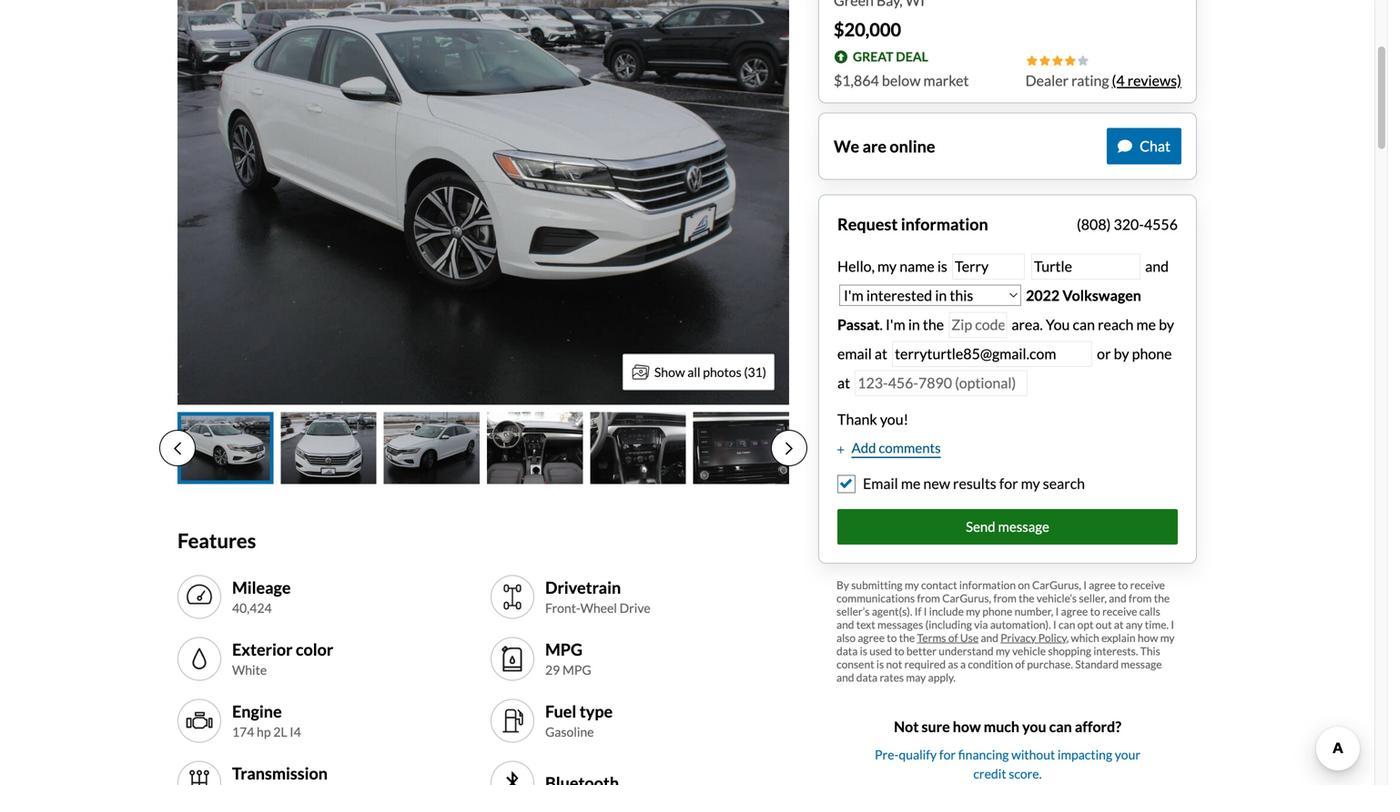 Task type: vqa. For each thing, say whether or not it's contained in the screenshot.


Task type: locate. For each thing, give the bounding box(es) containing it.
, which explain how my data is used to better understand my vehicle shopping interests. this consent is not required as a condition of purchase. standard message and data rates may apply.
[[837, 631, 1175, 684]]

from up (including
[[918, 591, 941, 605]]

2 horizontal spatial from
[[1129, 591, 1152, 605]]

40,424
[[232, 600, 272, 616]]

message right send
[[999, 518, 1050, 535]]

vehicle
[[1013, 644, 1047, 657]]

cargurus, up via in the bottom right of the page
[[943, 591, 992, 605]]

receive up the explain at the right bottom
[[1103, 605, 1138, 618]]

0 vertical spatial agree
[[1089, 578, 1116, 591]]

reach
[[1098, 316, 1134, 333]]

my up if on the right bottom of page
[[905, 578, 920, 591]]

1 vertical spatial phone
[[983, 605, 1013, 618]]

at right email
[[875, 345, 888, 362]]

2 vertical spatial agree
[[858, 631, 885, 644]]

drivetrain front-wheel drive
[[546, 577, 651, 616]]

2 vertical spatial at
[[1115, 618, 1124, 631]]

by right or
[[1114, 345, 1130, 362]]

how inside , which explain how my data is used to better understand my vehicle shopping interests. this consent is not required as a condition of purchase. standard message and data rates may apply.
[[1138, 631, 1159, 644]]

of down privacy
[[1016, 657, 1026, 671]]

1 vertical spatial receive
[[1103, 605, 1138, 618]]

phone
[[1133, 345, 1173, 362], [983, 605, 1013, 618]]

1 horizontal spatial at
[[875, 345, 888, 362]]

request
[[838, 214, 898, 234]]

credit
[[974, 766, 1007, 781]]

to right seller,
[[1119, 578, 1129, 591]]

$20,000
[[834, 19, 902, 41]]

wheel
[[581, 600, 617, 616]]

information up name
[[902, 214, 989, 234]]

my down calls
[[1161, 631, 1175, 644]]

volkswagen
[[1063, 286, 1142, 304]]

you!
[[881, 410, 909, 428]]

29
[[546, 662, 560, 678]]

mpg
[[546, 639, 583, 659], [563, 662, 592, 678]]

view vehicle photo 4 image
[[487, 412, 583, 484]]

not
[[894, 717, 919, 735]]

1 horizontal spatial me
[[1137, 316, 1157, 333]]

me right reach
[[1137, 316, 1157, 333]]

1 vertical spatial information
[[960, 578, 1016, 591]]

message inside , which explain how my data is used to better understand my vehicle shopping interests. this consent is not required as a condition of purchase. standard message and data rates may apply.
[[1122, 657, 1163, 671]]

sure
[[922, 717, 951, 735]]

hello, my name is
[[838, 257, 951, 275]]

also
[[837, 631, 856, 644]]

0 vertical spatial of
[[949, 631, 959, 644]]

1 horizontal spatial for
[[1000, 474, 1019, 492]]

is left not
[[877, 657, 885, 671]]

at
[[875, 345, 888, 362], [838, 374, 851, 392], [1115, 618, 1124, 631]]

to inside , which explain how my data is used to better understand my vehicle shopping interests. this consent is not required as a condition of purchase. standard message and data rates may apply.
[[895, 644, 905, 657]]

0 vertical spatial can
[[1073, 316, 1096, 333]]

0 horizontal spatial from
[[918, 591, 941, 605]]

i left ,
[[1054, 618, 1057, 631]]

and down 4556
[[1143, 257, 1170, 275]]

,
[[1067, 631, 1069, 644]]

at down email
[[838, 374, 851, 392]]

rates
[[880, 671, 904, 684]]

0 vertical spatial at
[[875, 345, 888, 362]]

agree right also
[[858, 631, 885, 644]]

communications
[[837, 591, 915, 605]]

by inside area. you can reach me by email at
[[1160, 316, 1175, 333]]

me left new
[[901, 474, 921, 492]]

opt
[[1078, 618, 1094, 631]]

2 horizontal spatial is
[[938, 257, 948, 275]]

0 horizontal spatial for
[[940, 747, 956, 762]]

is right name
[[938, 257, 948, 275]]

1 vertical spatial can
[[1059, 618, 1076, 631]]

1 horizontal spatial message
[[1122, 657, 1163, 671]]

how
[[1138, 631, 1159, 644], [953, 717, 981, 735]]

of inside , which explain how my data is used to better understand my vehicle shopping interests. this consent is not required as a condition of purchase. standard message and data rates may apply.
[[1016, 657, 1026, 671]]

are
[[863, 136, 887, 156]]

thank
[[838, 410, 878, 428]]

agree up out
[[1089, 578, 1116, 591]]

1 vertical spatial at
[[838, 374, 851, 392]]

2l
[[273, 724, 287, 740]]

at inside or by phone at
[[838, 374, 851, 392]]

new
[[924, 474, 951, 492]]

can
[[1073, 316, 1096, 333], [1059, 618, 1076, 631], [1050, 717, 1073, 735]]

receive
[[1131, 578, 1166, 591], [1103, 605, 1138, 618]]

mpg right 29
[[563, 662, 592, 678]]

hello,
[[838, 257, 875, 275]]

1 vertical spatial agree
[[1062, 605, 1089, 618]]

1 vertical spatial by
[[1114, 345, 1130, 362]]

cargurus, right the on
[[1033, 578, 1082, 591]]

2022
[[1027, 286, 1060, 304]]

1 horizontal spatial from
[[994, 591, 1017, 605]]

1 vertical spatial me
[[901, 474, 921, 492]]

tab list
[[159, 412, 808, 484]]

privacy policy link
[[1001, 631, 1067, 644]]

used
[[870, 644, 893, 657]]

automation).
[[991, 618, 1052, 631]]

how right sure
[[953, 717, 981, 735]]

by inside or by phone at
[[1114, 345, 1130, 362]]

from left the on
[[994, 591, 1017, 605]]

1 horizontal spatial phone
[[1133, 345, 1173, 362]]

reviews)
[[1128, 71, 1182, 89]]

photos
[[703, 364, 742, 380]]

is
[[938, 257, 948, 275], [860, 644, 868, 657], [877, 657, 885, 671]]

data
[[837, 644, 858, 657], [857, 671, 878, 684]]

phone down reach
[[1133, 345, 1173, 362]]

data down text
[[837, 644, 858, 657]]

0 vertical spatial mpg
[[546, 639, 583, 659]]

number,
[[1015, 605, 1054, 618]]

messages
[[878, 618, 924, 631]]

from up any
[[1129, 591, 1152, 605]]

and down also
[[837, 671, 855, 684]]

fuel type gasoline
[[546, 701, 613, 740]]

contact
[[922, 578, 958, 591]]

0 vertical spatial for
[[1000, 474, 1019, 492]]

for right results
[[1000, 474, 1019, 492]]

and left text
[[837, 618, 855, 631]]

and
[[1143, 257, 1170, 275], [1110, 591, 1127, 605], [837, 618, 855, 631], [981, 631, 999, 644], [837, 671, 855, 684]]

market
[[924, 71, 970, 89]]

view vehicle photo 1 image
[[178, 412, 274, 484]]

email me new results for my search
[[863, 474, 1086, 492]]

hp
[[257, 724, 271, 740]]

pre-qualify for financing without impacting your credit score.
[[875, 747, 1141, 781]]

1 vertical spatial data
[[857, 671, 878, 684]]

0 vertical spatial phone
[[1133, 345, 1173, 362]]

0 horizontal spatial phone
[[983, 605, 1013, 618]]

1 horizontal spatial is
[[877, 657, 885, 671]]

bluetooth image
[[498, 768, 527, 785]]

0 horizontal spatial at
[[838, 374, 851, 392]]

by
[[837, 578, 850, 591]]

for right qualify
[[940, 747, 956, 762]]

1 horizontal spatial agree
[[1062, 605, 1089, 618]]

1 vertical spatial how
[[953, 717, 981, 735]]

terms of use and privacy policy
[[918, 631, 1067, 644]]

information left the on
[[960, 578, 1016, 591]]

add comments button
[[838, 438, 941, 458]]

174
[[232, 724, 254, 740]]

pre-
[[875, 747, 899, 762]]

0 vertical spatial message
[[999, 518, 1050, 535]]

to down agent(s).
[[887, 631, 898, 644]]

0 vertical spatial me
[[1137, 316, 1157, 333]]

email
[[838, 345, 872, 362]]

time.
[[1146, 618, 1169, 631]]

add
[[852, 439, 877, 456]]

0 vertical spatial information
[[902, 214, 989, 234]]

exterior color image
[[185, 644, 214, 674]]

me inside area. you can reach me by email at
[[1137, 316, 1157, 333]]

phone up terms of use and privacy policy at the right bottom of page
[[983, 605, 1013, 618]]

how down calls
[[1138, 631, 1159, 644]]

my
[[878, 257, 897, 275], [1022, 474, 1041, 492], [905, 578, 920, 591], [967, 605, 981, 618], [1161, 631, 1175, 644], [996, 644, 1011, 657]]

you
[[1023, 717, 1047, 735]]

0 horizontal spatial is
[[860, 644, 868, 657]]

great deal
[[853, 49, 929, 64]]

0 horizontal spatial message
[[999, 518, 1050, 535]]

0 vertical spatial receive
[[1131, 578, 1166, 591]]

1 horizontal spatial how
[[1138, 631, 1159, 644]]

is left the used
[[860, 644, 868, 657]]

1 vertical spatial of
[[1016, 657, 1026, 671]]

the right in
[[923, 316, 945, 333]]

Email address email field
[[893, 341, 1093, 367]]

deal
[[896, 49, 929, 64]]

receive up calls
[[1131, 578, 1166, 591]]

search
[[1044, 474, 1086, 492]]

my left search
[[1022, 474, 1041, 492]]

exterior color white
[[232, 639, 334, 678]]

mpg up 29
[[546, 639, 583, 659]]

show all photos (31) link
[[623, 354, 775, 390]]

Zip code field
[[949, 312, 1008, 338]]

0 vertical spatial by
[[1160, 316, 1175, 333]]

we are online
[[834, 136, 936, 156]]

message down the explain at the right bottom
[[1122, 657, 1163, 671]]

0 vertical spatial how
[[1138, 631, 1159, 644]]

show
[[655, 364, 685, 380]]

mileage image
[[185, 582, 214, 612]]

0 horizontal spatial me
[[901, 474, 921, 492]]

phone inside or by phone at
[[1133, 345, 1173, 362]]

agree up ,
[[1062, 605, 1089, 618]]

1 horizontal spatial of
[[1016, 657, 1026, 671]]

1 vertical spatial for
[[940, 747, 956, 762]]

2 horizontal spatial at
[[1115, 618, 1124, 631]]

not
[[887, 657, 903, 671]]

to right the used
[[895, 644, 905, 657]]

of left use on the right bottom of the page
[[949, 631, 959, 644]]

not sure how much you can afford?
[[894, 717, 1122, 735]]

qualify
[[899, 747, 937, 762]]

at right out
[[1115, 618, 1124, 631]]

gasoline
[[546, 724, 594, 740]]

1 vertical spatial message
[[1122, 657, 1163, 671]]

2 vertical spatial can
[[1050, 717, 1073, 735]]

by right reach
[[1160, 316, 1175, 333]]

prev page image
[[174, 441, 181, 456]]

1 horizontal spatial by
[[1160, 316, 1175, 333]]

data left rates
[[857, 671, 878, 684]]

the left terms
[[900, 631, 916, 644]]

0 horizontal spatial by
[[1114, 345, 1130, 362]]

afford?
[[1075, 717, 1122, 735]]



Task type: describe. For each thing, give the bounding box(es) containing it.
front-
[[546, 600, 581, 616]]

show all photos (31)
[[655, 364, 767, 380]]

i right vehicle's
[[1084, 578, 1087, 591]]

a
[[961, 657, 966, 671]]

dealer
[[1026, 71, 1069, 89]]

chat button
[[1108, 128, 1182, 164]]

text
[[857, 618, 876, 631]]

message inside button
[[999, 518, 1050, 535]]

by submitting my contact information on cargurus, i agree to receive communications from cargurus, from the vehicle's seller, and from the seller's agent(s). if i include my phone number, i agree to receive calls and text messages (including via automation). i can opt out at any time. i also agree to the
[[837, 578, 1175, 644]]

320-
[[1114, 215, 1145, 233]]

seller's
[[837, 605, 870, 618]]

all
[[688, 364, 701, 380]]

transmission
[[232, 763, 328, 783]]

the up time.
[[1155, 591, 1170, 605]]

vehicle's
[[1037, 591, 1078, 605]]

great
[[853, 49, 894, 64]]

0 horizontal spatial cargurus,
[[943, 591, 992, 605]]

name
[[900, 257, 935, 275]]

required
[[905, 657, 946, 671]]

send message
[[966, 518, 1050, 535]]

engine image
[[185, 706, 214, 735]]

may
[[907, 671, 927, 684]]

my left vehicle
[[996, 644, 1011, 657]]

white
[[232, 662, 267, 678]]

Phone (optional) telephone field
[[855, 370, 1028, 396]]

if
[[915, 605, 922, 618]]

and inside , which explain how my data is used to better understand my vehicle shopping interests. this consent is not required as a condition of purchase. standard message and data rates may apply.
[[837, 671, 855, 684]]

can inside by submitting my contact information on cargurus, i agree to receive communications from cargurus, from the vehicle's seller, and from the seller's agent(s). if i include my phone number, i agree to receive calls and text messages (including via automation). i can opt out at any time. i also agree to the
[[1059, 618, 1076, 631]]

via
[[975, 618, 989, 631]]

my right include
[[967, 605, 981, 618]]

at inside area. you can reach me by email at
[[875, 345, 888, 362]]

and right seller,
[[1110, 591, 1127, 605]]

(31)
[[744, 364, 767, 380]]

comment image
[[1118, 139, 1133, 153]]

standard
[[1076, 657, 1119, 671]]

2 horizontal spatial agree
[[1089, 578, 1116, 591]]

can inside area. you can reach me by email at
[[1073, 316, 1096, 333]]

passat
[[838, 316, 880, 333]]

explain
[[1102, 631, 1136, 644]]

results
[[954, 474, 997, 492]]

email
[[863, 474, 899, 492]]

view vehicle photo 2 image
[[281, 412, 377, 484]]

information inside by submitting my contact information on cargurus, i agree to receive communications from cargurus, from the vehicle's seller, and from the seller's agent(s). if i include my phone number, i agree to receive calls and text messages (including via automation). i can opt out at any time. i also agree to the
[[960, 578, 1016, 591]]

the up the automation).
[[1019, 591, 1035, 605]]

phone inside by submitting my contact information on cargurus, i agree to receive communications from cargurus, from the vehicle's seller, and from the seller's agent(s). if i include my phone number, i agree to receive calls and text messages (including via automation). i can opt out at any time. i also agree to the
[[983, 605, 1013, 618]]

plus image
[[838, 445, 845, 454]]

0 horizontal spatial how
[[953, 717, 981, 735]]

or
[[1098, 345, 1112, 362]]

drivetrain
[[546, 577, 621, 597]]

in
[[909, 316, 921, 333]]

view vehicle photo 6 image
[[694, 412, 790, 484]]

dealer rating (4 reviews)
[[1026, 71, 1182, 89]]

fuel type image
[[498, 706, 527, 735]]

better
[[907, 644, 937, 657]]

out
[[1096, 618, 1113, 631]]

rating
[[1072, 71, 1110, 89]]

0 vertical spatial data
[[837, 644, 858, 657]]

color
[[296, 639, 334, 659]]

engine
[[232, 701, 282, 721]]

1 horizontal spatial cargurus,
[[1033, 578, 1082, 591]]

send message button
[[838, 509, 1179, 544]]

we
[[834, 136, 860, 156]]

calls
[[1140, 605, 1161, 618]]

Last name field
[[1032, 254, 1141, 280]]

i right if on the right bottom of page
[[924, 605, 928, 618]]

1 from from the left
[[918, 591, 941, 605]]

First name field
[[953, 254, 1025, 280]]

$1,864
[[834, 71, 880, 89]]

i4
[[290, 724, 301, 740]]

engine 174 hp 2l i4
[[232, 701, 301, 740]]

mileage 40,424
[[232, 577, 291, 616]]

without
[[1012, 747, 1056, 762]]

0 horizontal spatial of
[[949, 631, 959, 644]]

next page image
[[786, 441, 793, 456]]

chat
[[1140, 137, 1171, 155]]

consent
[[837, 657, 875, 671]]

.
[[880, 316, 883, 333]]

mileage
[[232, 577, 291, 597]]

vehicle full photo image
[[178, 0, 790, 405]]

view vehicle photo 3 image
[[384, 412, 480, 484]]

(4
[[1113, 71, 1125, 89]]

and right use on the right bottom of the page
[[981, 631, 999, 644]]

$1,864 below market
[[834, 71, 970, 89]]

view vehicle photo 5 image
[[590, 412, 686, 484]]

2 from from the left
[[994, 591, 1017, 605]]

(808)
[[1077, 215, 1111, 233]]

area. you can reach me by email at
[[838, 316, 1175, 362]]

3 from from the left
[[1129, 591, 1152, 605]]

mpg image
[[498, 644, 527, 674]]

apply.
[[929, 671, 956, 684]]

include
[[930, 605, 964, 618]]

i right time.
[[1172, 618, 1175, 631]]

interests.
[[1094, 644, 1139, 657]]

or by phone at
[[838, 345, 1173, 392]]

this
[[1141, 644, 1161, 657]]

seller,
[[1080, 591, 1107, 605]]

use
[[961, 631, 979, 644]]

request information
[[838, 214, 989, 234]]

drivetrain image
[[498, 582, 527, 612]]

add comments
[[852, 439, 941, 456]]

1 vertical spatial mpg
[[563, 662, 592, 678]]

below
[[882, 71, 921, 89]]

my left name
[[878, 257, 897, 275]]

transmission image
[[185, 768, 214, 785]]

at inside by submitting my contact information on cargurus, i agree to receive communications from cargurus, from the vehicle's seller, and from the seller's agent(s). if i include my phone number, i agree to receive calls and text messages (including via automation). i can opt out at any time. i also agree to the
[[1115, 618, 1124, 631]]

impacting
[[1058, 747, 1113, 762]]

for inside pre-qualify for financing without impacting your credit score.
[[940, 747, 956, 762]]

on
[[1019, 578, 1031, 591]]

your
[[1115, 747, 1141, 762]]

understand
[[939, 644, 994, 657]]

thank you!
[[838, 410, 909, 428]]

0 horizontal spatial agree
[[858, 631, 885, 644]]

features
[[178, 529, 256, 552]]

to up the which
[[1091, 605, 1101, 618]]

policy
[[1039, 631, 1067, 644]]

i right number,
[[1056, 605, 1060, 618]]

any
[[1126, 618, 1143, 631]]



